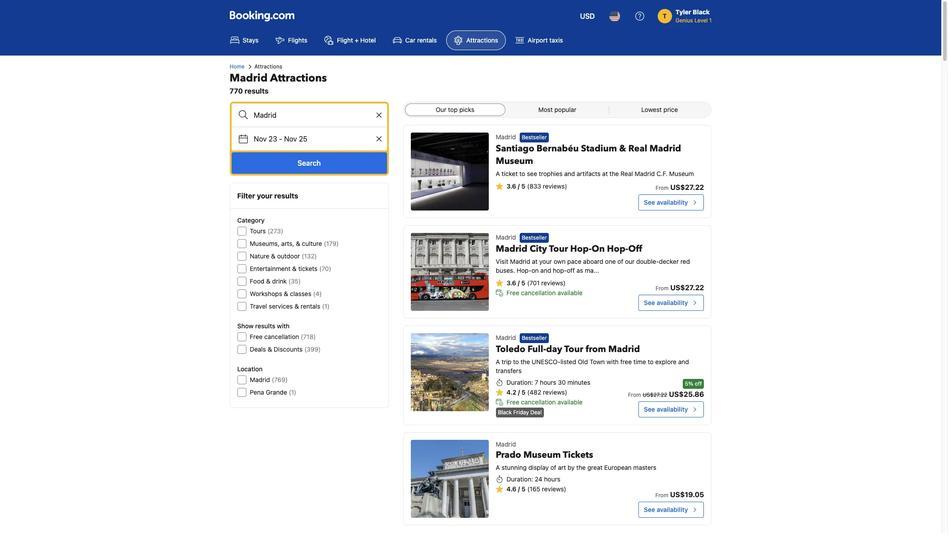 Task type: locate. For each thing, give the bounding box(es) containing it.
of left art on the bottom of page
[[551, 464, 557, 472]]

on
[[532, 267, 539, 275]]

location
[[237, 365, 263, 373]]

0 vertical spatial with
[[277, 322, 290, 330]]

from left us$19.05
[[656, 492, 669, 499]]

reviews) down duration: 7 hours 30 minutes
[[543, 389, 568, 397]]

1 3.6 from the top
[[507, 183, 517, 190]]

2 nov from the left
[[284, 135, 297, 143]]

the right by
[[577, 464, 586, 472]]

a
[[496, 170, 500, 178], [496, 358, 500, 366], [496, 464, 500, 472]]

1 horizontal spatial rentals
[[417, 36, 437, 44]]

1 vertical spatial available
[[558, 399, 583, 406]]

available down as
[[558, 289, 583, 297]]

results
[[245, 87, 269, 95], [274, 192, 299, 200], [255, 322, 276, 330]]

1 vertical spatial duration:
[[507, 476, 533, 484]]

at inside madrid city tour hop-on hop-off visit madrid at your own pace aboard one of our double-decker red buses. hop-on and hop-off as ma...
[[532, 258, 538, 266]]

& right deals
[[268, 346, 272, 353]]

1 horizontal spatial to
[[520, 170, 526, 178]]

museum inside 'madrid prado museum tickets a stunning display of art by the great european masters'
[[524, 449, 561, 462]]

free cancellation available down the 4.2 / 5 (482 reviews)
[[507, 399, 583, 406]]

tour inside toledo full-day tour from madrid a trip to the unesco-listed old town with free time to explore and transfers
[[565, 344, 584, 356]]

1 vertical spatial at
[[532, 258, 538, 266]]

see availability down from us$19.05
[[644, 506, 689, 514]]

0 horizontal spatial at
[[532, 258, 538, 266]]

0 vertical spatial the
[[610, 170, 619, 178]]

reviews) for 4.6 / 5 (165 reviews)
[[542, 486, 567, 493]]

our
[[436, 106, 447, 113]]

and right on
[[541, 267, 552, 275]]

hop- up pace
[[571, 243, 592, 255]]

free down buses.
[[507, 289, 520, 297]]

0 vertical spatial hours
[[540, 379, 557, 387]]

and inside madrid city tour hop-on hop-off visit madrid at your own pace aboard one of our double-decker red buses. hop-on and hop-off as ma...
[[541, 267, 552, 275]]

nov left 23
[[254, 135, 267, 143]]

level
[[695, 17, 708, 24]]

free down the 4.2
[[507, 399, 520, 406]]

2 horizontal spatial and
[[679, 358, 690, 366]]

(1) down (70)
[[322, 303, 330, 310]]

from down decker
[[656, 285, 669, 292]]

hours right 24
[[544, 476, 561, 484]]

results inside madrid attractions 770 results
[[245, 87, 269, 95]]

culture
[[302, 240, 322, 248]]

1 horizontal spatial your
[[540, 258, 552, 266]]

museum right "c.f."
[[670, 170, 695, 178]]

and inside the santiago bernabéu stadium & real madrid museum a ticket to see trophies and artifacts at the real madrid c.f. museum
[[565, 170, 575, 178]]

off
[[567, 267, 575, 275], [695, 381, 702, 388]]

cancellation up "deals & discounts (399)" on the bottom left of page
[[264, 333, 299, 341]]

nature
[[250, 252, 270, 260]]

3.6
[[507, 183, 517, 190], [507, 279, 517, 287]]

available down 30
[[558, 399, 583, 406]]

off
[[629, 243, 643, 255]]

2 vertical spatial museum
[[524, 449, 561, 462]]

stays link
[[223, 30, 266, 50]]

1 from us$27.22 from the top
[[656, 183, 705, 191]]

tours (273)
[[250, 227, 283, 235]]

3.6 down ticket
[[507, 183, 517, 190]]

2 3.6 from the top
[[507, 279, 517, 287]]

5 left (701
[[522, 279, 526, 287]]

picks
[[460, 106, 475, 113]]

1 vertical spatial of
[[551, 464, 557, 472]]

of
[[618, 258, 624, 266], [551, 464, 557, 472]]

2 from us$27.22 from the top
[[656, 284, 705, 292]]

1 see from the top
[[644, 199, 656, 206]]

4.2
[[507, 389, 517, 397]]

see availability down decker
[[644, 299, 689, 307]]

available
[[558, 289, 583, 297], [558, 399, 583, 406]]

1 vertical spatial hours
[[544, 476, 561, 484]]

rentals right car
[[417, 36, 437, 44]]

reviews) down hop-
[[542, 279, 566, 287]]

bestseller up santiago
[[522, 134, 547, 141]]

see availability for toledo full-day tour from madrid
[[644, 406, 689, 414]]

1 nov from the left
[[254, 135, 267, 143]]

from us$27.22 down "c.f."
[[656, 183, 705, 191]]

1 availability from the top
[[657, 199, 689, 206]]

taxis
[[550, 36, 563, 44]]

0 vertical spatial available
[[558, 289, 583, 297]]

from us$27.22 down the red
[[656, 284, 705, 292]]

1 vertical spatial your
[[540, 258, 552, 266]]

0 vertical spatial 3.6
[[507, 183, 517, 190]]

free cancellation available
[[507, 289, 583, 297], [507, 399, 583, 406]]

see availability for santiago bernabéu stadium & real madrid museum
[[644, 199, 689, 206]]

see availability down 5% off from us$27.22 us$25.86
[[644, 406, 689, 414]]

flight + hotel
[[337, 36, 376, 44]]

1 horizontal spatial with
[[607, 358, 619, 366]]

1 horizontal spatial hop-
[[571, 243, 592, 255]]

black friday deal
[[498, 410, 542, 416]]

3 a from the top
[[496, 464, 500, 472]]

madrid city tour hop-on hop-off image
[[411, 233, 489, 311]]

reviews) down trophies
[[543, 183, 568, 190]]

0 horizontal spatial hop-
[[517, 267, 532, 275]]

real right 'stadium'
[[629, 143, 648, 155]]

from down "time"
[[629, 392, 641, 399]]

1 vertical spatial museum
[[670, 170, 695, 178]]

see for prado museum tickets
[[644, 506, 656, 514]]

attractions
[[467, 36, 499, 44], [255, 63, 282, 70], [270, 71, 327, 86]]

the right artifacts
[[610, 170, 619, 178]]

free cancellation (718)
[[250, 333, 316, 341]]

0 vertical spatial and
[[565, 170, 575, 178]]

from inside from us$19.05
[[656, 492, 669, 499]]

4.6
[[507, 486, 517, 493]]

4 see availability from the top
[[644, 506, 689, 514]]

2 see from the top
[[644, 299, 656, 307]]

nov
[[254, 135, 267, 143], [284, 135, 297, 143]]

bestseller up city
[[522, 235, 547, 241]]

cancellation down 3.6 / 5 (701 reviews)
[[521, 289, 556, 297]]

1
[[710, 17, 712, 24]]

with left free
[[607, 358, 619, 366]]

tyler black genius level 1
[[676, 8, 712, 24]]

duration: up the 4.2
[[507, 379, 533, 387]]

and right explore
[[679, 358, 690, 366]]

1 vertical spatial tour
[[565, 344, 584, 356]]

0 vertical spatial tour
[[549, 243, 568, 255]]

1 vertical spatial 3.6
[[507, 279, 517, 287]]

us$27.22
[[671, 183, 705, 191], [671, 284, 705, 292], [643, 392, 668, 399]]

2 horizontal spatial the
[[610, 170, 619, 178]]

stays
[[243, 36, 259, 44]]

0 vertical spatial cancellation
[[521, 289, 556, 297]]

tour up listed
[[565, 344, 584, 356]]

double-
[[637, 258, 659, 266]]

availability down the us$25.86
[[657, 406, 689, 414]]

0 vertical spatial off
[[567, 267, 575, 275]]

free cancellation available down 3.6 / 5 (701 reviews)
[[507, 289, 583, 297]]

1 bestseller from the top
[[522, 134, 547, 141]]

from down "c.f."
[[656, 185, 669, 191]]

/ right the 4.2
[[518, 389, 520, 397]]

to inside the santiago bernabéu stadium & real madrid museum a ticket to see trophies and artifacts at the real madrid c.f. museum
[[520, 170, 526, 178]]

4 availability from the top
[[657, 506, 689, 514]]

your right filter
[[257, 192, 273, 200]]

pena grande (1)
[[250, 389, 297, 396]]

full-
[[528, 344, 547, 356]]

toledo
[[496, 344, 526, 356]]

town
[[590, 358, 605, 366]]

(1) right grande
[[289, 389, 297, 396]]

1 horizontal spatial nov
[[284, 135, 297, 143]]

to right trip
[[514, 358, 519, 366]]

with up "free cancellation (718)"
[[277, 322, 290, 330]]

1 vertical spatial black
[[498, 410, 512, 416]]

toledo full-day tour from madrid image
[[411, 334, 489, 412]]

hop- up "one"
[[607, 243, 629, 255]]

0 horizontal spatial off
[[567, 267, 575, 275]]

/ left (701
[[518, 279, 520, 287]]

0 vertical spatial at
[[603, 170, 608, 178]]

a left stunning
[[496, 464, 500, 472]]

from for santiago bernabéu stadium & real madrid museum
[[656, 185, 669, 191]]

1 vertical spatial bestseller
[[522, 235, 547, 241]]

2 horizontal spatial hop-
[[607, 243, 629, 255]]

food & drink (35)
[[250, 278, 301, 285]]

0 vertical spatial of
[[618, 258, 624, 266]]

3.6 for 3.6 / 5 (701 reviews)
[[507, 279, 517, 287]]

with inside toledo full-day tour from madrid a trip to the unesco-listed old town with free time to explore and transfers
[[607, 358, 619, 366]]

stadium
[[581, 143, 617, 155]]

results up (273)
[[274, 192, 299, 200]]

availability for toledo full-day tour from madrid
[[657, 406, 689, 414]]

hop- up (701
[[517, 267, 532, 275]]

4 see from the top
[[644, 506, 656, 514]]

0 vertical spatial bestseller
[[522, 134, 547, 141]]

1 horizontal spatial black
[[693, 8, 710, 16]]

reviews) down 24
[[542, 486, 567, 493]]

black inside tyler black genius level 1
[[693, 8, 710, 16]]

duration: for prado
[[507, 476, 533, 484]]

+
[[355, 36, 359, 44]]

bestseller up full-
[[522, 335, 547, 342]]

1 vertical spatial the
[[521, 358, 530, 366]]

(718)
[[301, 333, 316, 341]]

results right show
[[255, 322, 276, 330]]

most
[[539, 106, 553, 113]]

own
[[554, 258, 566, 266]]

0 vertical spatial us$27.22
[[671, 183, 705, 191]]

availability down "c.f."
[[657, 199, 689, 206]]

a left ticket
[[496, 170, 500, 178]]

cancellation down the 4.2 / 5 (482 reviews)
[[521, 399, 556, 406]]

to right "time"
[[648, 358, 654, 366]]

of inside 'madrid prado museum tickets a stunning display of art by the great european masters'
[[551, 464, 557, 472]]

2 vertical spatial a
[[496, 464, 500, 472]]

3 bestseller from the top
[[522, 335, 547, 342]]

/ right '4.6'
[[518, 486, 520, 493]]

1 horizontal spatial and
[[565, 170, 575, 178]]

30
[[558, 379, 566, 387]]

2 vertical spatial bestseller
[[522, 335, 547, 342]]

explore
[[656, 358, 677, 366]]

at up on
[[532, 258, 538, 266]]

0 horizontal spatial (1)
[[289, 389, 297, 396]]

genius
[[676, 17, 694, 24]]

display
[[529, 464, 549, 472]]

1 vertical spatial a
[[496, 358, 500, 366]]

0 vertical spatial your
[[257, 192, 273, 200]]

see availability down "c.f."
[[644, 199, 689, 206]]

2 see availability from the top
[[644, 299, 689, 307]]

1 vertical spatial attractions
[[255, 63, 282, 70]]

& up the entertainment
[[271, 252, 276, 260]]

a inside toledo full-day tour from madrid a trip to the unesco-listed old town with free time to explore and transfers
[[496, 358, 500, 366]]

tour inside madrid city tour hop-on hop-off visit madrid at your own pace aboard one of our double-decker red buses. hop-on and hop-off as ma...
[[549, 243, 568, 255]]

your left own
[[540, 258, 552, 266]]

3 availability from the top
[[657, 406, 689, 414]]

2 duration: from the top
[[507, 476, 533, 484]]

madrid inside madrid attractions 770 results
[[230, 71, 268, 86]]

5 left (833
[[522, 183, 526, 190]]

0 horizontal spatial rentals
[[301, 303, 321, 310]]

off left as
[[567, 267, 575, 275]]

santiago
[[496, 143, 535, 155]]

from inside 5% off from us$27.22 us$25.86
[[629, 392, 641, 399]]

0 horizontal spatial the
[[521, 358, 530, 366]]

2 vertical spatial us$27.22
[[643, 392, 668, 399]]

us$27.22 for santiago bernabéu stadium & real madrid museum
[[671, 183, 705, 191]]

1 vertical spatial us$27.22
[[671, 284, 705, 292]]

our top picks
[[436, 106, 475, 113]]

from
[[586, 344, 607, 356]]

red
[[681, 258, 691, 266]]

bestseller for city
[[522, 235, 547, 241]]

0 horizontal spatial black
[[498, 410, 512, 416]]

free
[[621, 358, 632, 366]]

1 vertical spatial and
[[541, 267, 552, 275]]

toledo full-day tour from madrid a trip to the unesco-listed old town with free time to explore and transfers
[[496, 344, 690, 375]]

& up the travel services & rentals (1)
[[284, 290, 288, 298]]

& up (35)
[[292, 265, 297, 273]]

hours right 7 on the bottom right of page
[[540, 379, 557, 387]]

great
[[588, 464, 603, 472]]

the inside 'madrid prado museum tickets a stunning display of art by the great european masters'
[[577, 464, 586, 472]]

5% off from us$27.22 us$25.86
[[629, 381, 705, 399]]

1 duration: from the top
[[507, 379, 533, 387]]

5 left the (165
[[522, 486, 526, 493]]

to
[[520, 170, 526, 178], [514, 358, 519, 366], [648, 358, 654, 366]]

at right artifacts
[[603, 170, 608, 178]]

0 vertical spatial museum
[[496, 155, 534, 167]]

usd button
[[575, 5, 601, 27]]

availability down decker
[[657, 299, 689, 307]]

(1)
[[322, 303, 330, 310], [289, 389, 297, 396]]

museum up display
[[524, 449, 561, 462]]

1 horizontal spatial at
[[603, 170, 608, 178]]

black up 'level'
[[693, 8, 710, 16]]

1 vertical spatial with
[[607, 358, 619, 366]]

0 vertical spatial free cancellation available
[[507, 289, 583, 297]]

and right trophies
[[565, 170, 575, 178]]

car
[[406, 36, 416, 44]]

& right 'stadium'
[[620, 143, 627, 155]]

reviews) for 3.6 / 5 (833 reviews)
[[543, 183, 568, 190]]

2 vertical spatial and
[[679, 358, 690, 366]]

3 see from the top
[[644, 406, 656, 414]]

city
[[530, 243, 547, 255]]

reviews) for 4.2 / 5 (482 reviews)
[[543, 389, 568, 397]]

tour up own
[[549, 243, 568, 255]]

1 vertical spatial from us$27.22
[[656, 284, 705, 292]]

1 horizontal spatial (1)
[[322, 303, 330, 310]]

workshops
[[250, 290, 282, 298]]

free up deals
[[250, 333, 263, 341]]

from us$27.22 for santiago bernabéu stadium & real madrid museum
[[656, 183, 705, 191]]

0 vertical spatial (1)
[[322, 303, 330, 310]]

1 see availability from the top
[[644, 199, 689, 206]]

your inside madrid city tour hop-on hop-off visit madrid at your own pace aboard one of our double-decker red buses. hop-on and hop-off as ma...
[[540, 258, 552, 266]]

2 availability from the top
[[657, 299, 689, 307]]

0 vertical spatial from us$27.22
[[656, 183, 705, 191]]

1 vertical spatial off
[[695, 381, 702, 388]]

0 horizontal spatial of
[[551, 464, 557, 472]]

off right 5% on the bottom
[[695, 381, 702, 388]]

nov right -
[[284, 135, 297, 143]]

2 vertical spatial attractions
[[270, 71, 327, 86]]

duration: up '4.6'
[[507, 476, 533, 484]]

1 horizontal spatial the
[[577, 464, 586, 472]]

0 horizontal spatial and
[[541, 267, 552, 275]]

2 bestseller from the top
[[522, 235, 547, 241]]

1 horizontal spatial off
[[695, 381, 702, 388]]

2 free cancellation available from the top
[[507, 399, 583, 406]]

0 horizontal spatial nov
[[254, 135, 267, 143]]

availability for santiago bernabéu stadium & real madrid museum
[[657, 199, 689, 206]]

real left "c.f."
[[621, 170, 633, 178]]

a left trip
[[496, 358, 500, 366]]

hours
[[540, 379, 557, 387], [544, 476, 561, 484]]

from for madrid city tour hop-on hop-off
[[656, 285, 669, 292]]

0 vertical spatial duration:
[[507, 379, 533, 387]]

and
[[565, 170, 575, 178], [541, 267, 552, 275], [679, 358, 690, 366]]

0 vertical spatial a
[[496, 170, 500, 178]]

duration:
[[507, 379, 533, 387], [507, 476, 533, 484]]

of left 'our'
[[618, 258, 624, 266]]

5 left (482 in the bottom of the page
[[522, 389, 526, 397]]

0 vertical spatial real
[[629, 143, 648, 155]]

3 see availability from the top
[[644, 406, 689, 414]]

at
[[603, 170, 608, 178], [532, 258, 538, 266]]

cancellation
[[521, 289, 556, 297], [264, 333, 299, 341], [521, 399, 556, 406]]

/ for (165
[[518, 486, 520, 493]]

3.6 down buses.
[[507, 279, 517, 287]]

the down full-
[[521, 358, 530, 366]]

most popular
[[539, 106, 577, 113]]

to left see
[[520, 170, 526, 178]]

availability down from us$19.05
[[657, 506, 689, 514]]

-
[[279, 135, 282, 143]]

us$19.05
[[671, 491, 705, 499]]

real
[[629, 143, 648, 155], [621, 170, 633, 178]]

/
[[518, 183, 520, 190], [518, 279, 520, 287], [518, 389, 520, 397], [518, 486, 520, 493]]

2 a from the top
[[496, 358, 500, 366]]

2 vertical spatial the
[[577, 464, 586, 472]]

1 vertical spatial free cancellation available
[[507, 399, 583, 406]]

0 vertical spatial results
[[245, 87, 269, 95]]

black left friday
[[498, 410, 512, 416]]

1 horizontal spatial of
[[618, 258, 624, 266]]

/ left (833
[[518, 183, 520, 190]]

results right 770
[[245, 87, 269, 95]]

0 vertical spatial black
[[693, 8, 710, 16]]

1 available from the top
[[558, 289, 583, 297]]

1 vertical spatial cancellation
[[264, 333, 299, 341]]

1 a from the top
[[496, 170, 500, 178]]

rentals down (4) on the left of the page
[[301, 303, 321, 310]]

(70)
[[320, 265, 332, 273]]

museum down santiago
[[496, 155, 534, 167]]

top
[[448, 106, 458, 113]]

see availability for prado museum tickets
[[644, 506, 689, 514]]

5 for (165 reviews)
[[522, 486, 526, 493]]



Task type: vqa. For each thing, say whether or not it's contained in the screenshot.


Task type: describe. For each thing, give the bounding box(es) containing it.
0 vertical spatial free
[[507, 289, 520, 297]]

one
[[605, 258, 616, 266]]

1 vertical spatial free
[[250, 333, 263, 341]]

entertainment & tickets (70)
[[250, 265, 332, 273]]

travel
[[250, 303, 267, 310]]

5 for (701 reviews)
[[522, 279, 526, 287]]

the inside the santiago bernabéu stadium & real madrid museum a ticket to see trophies and artifacts at the real madrid c.f. museum
[[610, 170, 619, 178]]

prado
[[496, 449, 522, 462]]

search button
[[232, 152, 387, 174]]

& inside the santiago bernabéu stadium & real madrid museum a ticket to see trophies and artifacts at the real madrid c.f. museum
[[620, 143, 627, 155]]

5 for (482 reviews)
[[522, 389, 526, 397]]

2 vertical spatial cancellation
[[521, 399, 556, 406]]

25
[[299, 135, 308, 143]]

price
[[664, 106, 679, 113]]

5%
[[686, 381, 694, 388]]

t
[[663, 12, 667, 20]]

pace
[[568, 258, 582, 266]]

(701
[[528, 279, 540, 287]]

madrid attractions 770 results
[[230, 71, 327, 95]]

stunning
[[502, 464, 527, 472]]

buses.
[[496, 267, 515, 275]]

masters
[[634, 464, 657, 472]]

see
[[527, 170, 538, 178]]

0 vertical spatial attractions
[[467, 36, 499, 44]]

of inside madrid city tour hop-on hop-off visit madrid at your own pace aboard one of our double-decker red buses. hop-on and hop-off as ma...
[[618, 258, 624, 266]]

services
[[269, 303, 293, 310]]

5 for (833 reviews)
[[522, 183, 526, 190]]

/ for (701
[[518, 279, 520, 287]]

and inside toledo full-day tour from madrid a trip to the unesco-listed old town with free time to explore and transfers
[[679, 358, 690, 366]]

tickets
[[563, 449, 594, 462]]

duration: 7 hours 30 minutes
[[507, 379, 591, 387]]

madrid inside 'madrid prado museum tickets a stunning display of art by the great european masters'
[[496, 441, 516, 449]]

deals & discounts (399)
[[250, 346, 321, 353]]

your account menu tyler black genius level 1 element
[[658, 4, 716, 25]]

hours for day
[[540, 379, 557, 387]]

pena
[[250, 389, 264, 396]]

1 vertical spatial results
[[274, 192, 299, 200]]

from us$19.05
[[656, 491, 705, 499]]

a inside the santiago bernabéu stadium & real madrid museum a ticket to see trophies and artifacts at the real madrid c.f. museum
[[496, 170, 500, 178]]

home link
[[230, 63, 245, 71]]

drink
[[272, 278, 287, 285]]

lowest price
[[642, 106, 679, 113]]

duration: for full-
[[507, 379, 533, 387]]

0 horizontal spatial your
[[257, 192, 273, 200]]

23
[[269, 135, 277, 143]]

travel services & rentals (1)
[[250, 303, 330, 310]]

(165
[[528, 486, 541, 493]]

from for prado museum tickets
[[656, 492, 669, 499]]

1 vertical spatial (1)
[[289, 389, 297, 396]]

see for madrid city tour hop-on hop-off
[[644, 299, 656, 307]]

flights
[[288, 36, 308, 44]]

24
[[535, 476, 543, 484]]

the inside toledo full-day tour from madrid a trip to the unesco-listed old town with free time to explore and transfers
[[521, 358, 530, 366]]

nov 23 - nov 25
[[254, 135, 308, 143]]

deals
[[250, 346, 266, 353]]

1 vertical spatial real
[[621, 170, 633, 178]]

on
[[592, 243, 605, 255]]

off inside 5% off from us$27.22 us$25.86
[[695, 381, 702, 388]]

car rentals
[[406, 36, 437, 44]]

art
[[558, 464, 566, 472]]

off inside madrid city tour hop-on hop-off visit madrid at your own pace aboard one of our double-decker red buses. hop-on and hop-off as ma...
[[567, 267, 575, 275]]

madrid inside toledo full-day tour from madrid a trip to the unesco-listed old town with free time to explore and transfers
[[609, 344, 640, 356]]

& left drink
[[266, 278, 271, 285]]

2 horizontal spatial to
[[648, 358, 654, 366]]

availability for prado museum tickets
[[657, 506, 689, 514]]

hop-
[[553, 267, 567, 275]]

us$27.22 for madrid city tour hop-on hop-off
[[671, 284, 705, 292]]

see for santiago bernabéu stadium & real madrid museum
[[644, 199, 656, 206]]

2 vertical spatial free
[[507, 399, 520, 406]]

food
[[250, 278, 265, 285]]

see for toledo full-day tour from madrid
[[644, 406, 656, 414]]

(833
[[528, 183, 542, 190]]

santiago bernabéu stadium & real madrid museum image
[[411, 133, 489, 211]]

2 available from the top
[[558, 399, 583, 406]]

museums, arts, & culture (179)
[[250, 240, 339, 248]]

popular
[[555, 106, 577, 113]]

booking.com image
[[230, 11, 294, 22]]

flight + hotel link
[[317, 30, 384, 50]]

bestseller for bernabéu
[[522, 134, 547, 141]]

a inside 'madrid prado museum tickets a stunning display of art by the great european masters'
[[496, 464, 500, 472]]

/ for (482
[[518, 389, 520, 397]]

Where are you going? search field
[[232, 104, 387, 127]]

from us$27.22 for madrid city tour hop-on hop-off
[[656, 284, 705, 292]]

bernabéu
[[537, 143, 579, 155]]

old
[[578, 358, 588, 366]]

attractions link
[[447, 30, 506, 50]]

(273)
[[268, 227, 283, 235]]

by
[[568, 464, 575, 472]]

reviews) for 3.6 / 5 (701 reviews)
[[542, 279, 566, 287]]

availability for madrid city tour hop-on hop-off
[[657, 299, 689, 307]]

category
[[237, 217, 265, 224]]

4.2 / 5 (482 reviews)
[[507, 389, 568, 397]]

madrid prado museum tickets a stunning display of art by the great european masters
[[496, 441, 657, 472]]

0 horizontal spatial to
[[514, 358, 519, 366]]

us$27.22 inside 5% off from us$27.22 us$25.86
[[643, 392, 668, 399]]

usd
[[580, 12, 595, 20]]

1 vertical spatial rentals
[[301, 303, 321, 310]]

madrid (769)
[[250, 376, 288, 384]]

attractions inside madrid attractions 770 results
[[270, 71, 327, 86]]

(132)
[[302, 252, 317, 260]]

/ for (833
[[518, 183, 520, 190]]

car rentals link
[[385, 30, 445, 50]]

show results with
[[237, 322, 290, 330]]

0 horizontal spatial with
[[277, 322, 290, 330]]

tours
[[250, 227, 266, 235]]

listed
[[561, 358, 577, 366]]

visit
[[496, 258, 509, 266]]

hours for museum
[[544, 476, 561, 484]]

prado museum tickets image
[[411, 440, 489, 518]]

see availability for madrid city tour hop-on hop-off
[[644, 299, 689, 307]]

(4)
[[313, 290, 322, 298]]

bestseller for full-
[[522, 335, 547, 342]]

ticket
[[502, 170, 518, 178]]

artifacts
[[577, 170, 601, 178]]

at inside the santiago bernabéu stadium & real madrid museum a ticket to see trophies and artifacts at the real madrid c.f. museum
[[603, 170, 608, 178]]

search
[[298, 159, 321, 167]]

friday
[[514, 410, 529, 416]]

3.6 for 3.6 / 5 (833 reviews)
[[507, 183, 517, 190]]

time
[[634, 358, 647, 366]]

2 vertical spatial results
[[255, 322, 276, 330]]

1 free cancellation available from the top
[[507, 289, 583, 297]]

duration: 24 hours
[[507, 476, 561, 484]]

0 vertical spatial rentals
[[417, 36, 437, 44]]

nature & outdoor (132)
[[250, 252, 317, 260]]

& right 'arts,'
[[296, 240, 300, 248]]

c.f.
[[657, 170, 668, 178]]

4.6 / 5 (165 reviews)
[[507, 486, 567, 493]]

& down "classes"
[[295, 303, 299, 310]]

outdoor
[[277, 252, 300, 260]]

3.6 / 5 (701 reviews)
[[507, 279, 566, 287]]

lowest
[[642, 106, 662, 113]]

arts,
[[281, 240, 294, 248]]

flights link
[[268, 30, 315, 50]]

3.6 / 5 (833 reviews)
[[507, 183, 568, 190]]



